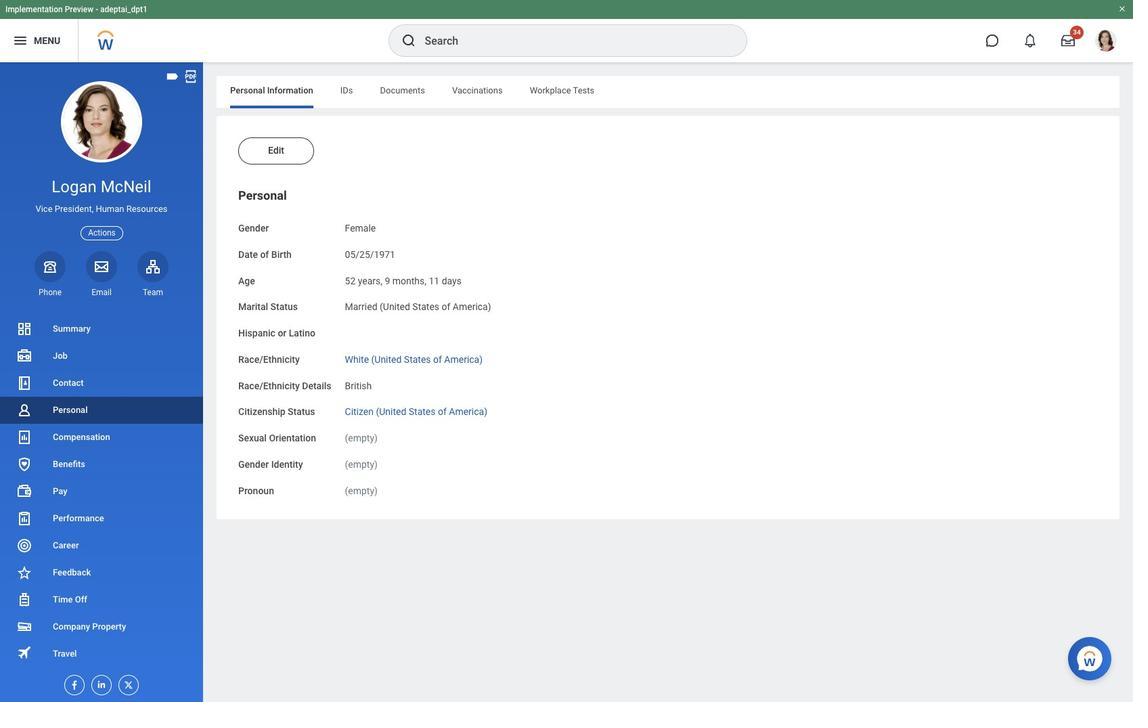 Task type: locate. For each thing, give the bounding box(es) containing it.
race/ethnicity for race/ethnicity
[[238, 354, 300, 365]]

team link
[[137, 251, 169, 298]]

time off image
[[16, 592, 33, 608]]

2 vertical spatial states
[[409, 406, 436, 417]]

email
[[92, 288, 112, 297]]

(empty)
[[345, 433, 378, 444], [345, 459, 378, 470], [345, 485, 378, 496]]

0 vertical spatial gender
[[238, 223, 269, 234]]

workplace
[[530, 85, 571, 95]]

1 vertical spatial (united
[[371, 354, 402, 365]]

vice president, human resources
[[36, 204, 168, 214]]

(united right citizen
[[376, 406, 407, 417]]

(united down 9
[[380, 302, 410, 312]]

linkedin image
[[92, 676, 107, 690]]

pay image
[[16, 484, 33, 500]]

tag image
[[165, 69, 180, 84]]

personal group
[[238, 188, 1098, 498]]

list containing summary
[[0, 316, 203, 668]]

personal down edit button
[[238, 188, 287, 202]]

1 race/ethnicity from the top
[[238, 354, 300, 365]]

america) for white (united states of america)
[[444, 354, 483, 365]]

justify image
[[12, 33, 28, 49]]

race/ethnicity
[[238, 354, 300, 365], [238, 380, 300, 391]]

list
[[0, 316, 203, 668]]

marital status element
[[345, 293, 491, 314]]

1 vertical spatial race/ethnicity
[[238, 380, 300, 391]]

of
[[260, 249, 269, 260], [442, 302, 451, 312], [433, 354, 442, 365], [438, 406, 447, 417]]

feedback link
[[0, 559, 203, 586]]

travel image
[[16, 645, 33, 661]]

pay
[[53, 486, 67, 496]]

of inside marital status element
[[442, 302, 451, 312]]

personal inside group
[[238, 188, 287, 202]]

1 vertical spatial states
[[404, 354, 431, 365]]

(united inside "link"
[[376, 406, 407, 417]]

ids
[[341, 85, 353, 95]]

workplace tests
[[530, 85, 595, 95]]

of down white (united states of america)
[[438, 406, 447, 417]]

personal image
[[16, 402, 33, 419]]

(united inside marital status element
[[380, 302, 410, 312]]

company property link
[[0, 614, 203, 641]]

female element
[[345, 220, 376, 234]]

race/ethnicity down hispanic or latino
[[238, 354, 300, 365]]

feedback image
[[16, 565, 33, 581]]

states up citizen (united states of america) "link"
[[404, 354, 431, 365]]

documents
[[380, 85, 425, 95]]

0 vertical spatial america)
[[453, 302, 491, 312]]

race/ethnicity up the citizenship
[[238, 380, 300, 391]]

(united right white
[[371, 354, 402, 365]]

career image
[[16, 538, 33, 554]]

gender down sexual
[[238, 459, 269, 470]]

president,
[[55, 204, 94, 214]]

latino
[[289, 328, 316, 339]]

personal button
[[238, 188, 287, 202]]

2 gender from the top
[[238, 459, 269, 470]]

edit
[[268, 145, 284, 156]]

of right date
[[260, 249, 269, 260]]

personal for personal information
[[230, 85, 265, 95]]

states for citizen
[[409, 406, 436, 417]]

white (united states of america) link
[[345, 351, 483, 365]]

2 vertical spatial personal
[[53, 405, 88, 415]]

profile logan mcneil image
[[1096, 30, 1117, 54]]

facebook image
[[65, 676, 80, 691]]

logan mcneil
[[52, 177, 151, 196]]

benefits
[[53, 459, 85, 469]]

gender for gender
[[238, 223, 269, 234]]

america)
[[453, 302, 491, 312], [444, 354, 483, 365], [449, 406, 488, 417]]

of for citizen (united states of america)
[[438, 406, 447, 417]]

2 vertical spatial (united
[[376, 406, 407, 417]]

information
[[267, 85, 313, 95]]

0 vertical spatial (united
[[380, 302, 410, 312]]

2 (empty) from the top
[[345, 459, 378, 470]]

america) inside marital status element
[[453, 302, 491, 312]]

adeptai_dpt1
[[100, 5, 148, 14]]

america) inside "link"
[[449, 406, 488, 417]]

(united
[[380, 302, 410, 312], [371, 354, 402, 365], [376, 406, 407, 417]]

search image
[[401, 33, 417, 49]]

gender for gender identity
[[238, 459, 269, 470]]

tab list
[[217, 76, 1120, 108]]

states down white (united states of america)
[[409, 406, 436, 417]]

3 (empty) from the top
[[345, 485, 378, 496]]

summary image
[[16, 321, 33, 337]]

states down 11
[[413, 302, 440, 312]]

america) for citizen (united states of america)
[[449, 406, 488, 417]]

2 race/ethnicity from the top
[[238, 380, 300, 391]]

status for citizenship status
[[288, 406, 315, 417]]

time
[[53, 595, 73, 605]]

states inside marital status element
[[413, 302, 440, 312]]

(empty) for identity
[[345, 459, 378, 470]]

team logan mcneil element
[[137, 287, 169, 298]]

months,
[[393, 275, 427, 286]]

11
[[429, 275, 440, 286]]

mail image
[[93, 259, 110, 275]]

hispanic
[[238, 328, 276, 339]]

2 vertical spatial (empty)
[[345, 485, 378, 496]]

performance image
[[16, 511, 33, 527]]

(united for citizen
[[376, 406, 407, 417]]

personal
[[230, 85, 265, 95], [238, 188, 287, 202], [53, 405, 88, 415]]

of inside "link"
[[438, 406, 447, 417]]

(united for married
[[380, 302, 410, 312]]

1 vertical spatial personal
[[238, 188, 287, 202]]

1 vertical spatial status
[[288, 406, 315, 417]]

contact
[[53, 378, 84, 388]]

1 vertical spatial (empty)
[[345, 459, 378, 470]]

benefits image
[[16, 456, 33, 473]]

1 vertical spatial america)
[[444, 354, 483, 365]]

of down days
[[442, 302, 451, 312]]

0 vertical spatial personal
[[230, 85, 265, 95]]

0 vertical spatial (empty)
[[345, 433, 378, 444]]

states for married
[[413, 302, 440, 312]]

identity
[[271, 459, 303, 470]]

compensation link
[[0, 424, 203, 451]]

actions
[[88, 228, 116, 237]]

phone
[[39, 288, 62, 297]]

34 button
[[1054, 26, 1084, 56]]

personal information
[[230, 85, 313, 95]]

0 vertical spatial status
[[271, 302, 298, 312]]

team
[[143, 288, 163, 297]]

0 vertical spatial race/ethnicity
[[238, 354, 300, 365]]

1 vertical spatial gender
[[238, 459, 269, 470]]

gender
[[238, 223, 269, 234], [238, 459, 269, 470]]

status up orientation
[[288, 406, 315, 417]]

gender up date
[[238, 223, 269, 234]]

vaccinations
[[452, 85, 503, 95]]

date
[[238, 249, 258, 260]]

married (united states of america)
[[345, 302, 491, 312]]

view team image
[[145, 259, 161, 275]]

-
[[96, 5, 98, 14]]

travel link
[[0, 641, 203, 668]]

(empty) for orientation
[[345, 433, 378, 444]]

status up or on the top
[[271, 302, 298, 312]]

1 (empty) from the top
[[345, 433, 378, 444]]

status
[[271, 302, 298, 312], [288, 406, 315, 417]]

personal inside "list"
[[53, 405, 88, 415]]

personal left information
[[230, 85, 265, 95]]

personal inside tab list
[[230, 85, 265, 95]]

0 vertical spatial states
[[413, 302, 440, 312]]

age element
[[345, 267, 462, 287]]

1 gender from the top
[[238, 223, 269, 234]]

british element
[[345, 378, 372, 391]]

status for marital status
[[271, 302, 298, 312]]

preview
[[65, 5, 94, 14]]

email button
[[86, 251, 117, 298]]

years,
[[358, 275, 383, 286]]

(united for white
[[371, 354, 402, 365]]

time off link
[[0, 586, 203, 614]]

2 vertical spatial america)
[[449, 406, 488, 417]]

states inside "link"
[[409, 406, 436, 417]]

of up citizen (united states of america) "link"
[[433, 354, 442, 365]]

tab list containing personal information
[[217, 76, 1120, 108]]

states
[[413, 302, 440, 312], [404, 354, 431, 365], [409, 406, 436, 417]]

tests
[[573, 85, 595, 95]]

personal down contact
[[53, 405, 88, 415]]

Search Workday  search field
[[425, 26, 719, 56]]



Task type: describe. For each thing, give the bounding box(es) containing it.
white
[[345, 354, 369, 365]]

citizen (united states of america) link
[[345, 404, 488, 417]]

citizenship
[[238, 406, 286, 417]]

of for married (united states of america)
[[442, 302, 451, 312]]

menu banner
[[0, 0, 1134, 62]]

phone image
[[41, 259, 60, 275]]

navigation pane region
[[0, 62, 203, 702]]

travel
[[53, 649, 77, 659]]

company property
[[53, 622, 126, 632]]

compensation
[[53, 432, 110, 442]]

states for white
[[404, 354, 431, 365]]

inbox large image
[[1062, 34, 1075, 47]]

edit button
[[238, 137, 314, 165]]

sexual
[[238, 433, 267, 444]]

off
[[75, 595, 87, 605]]

gender identity
[[238, 459, 303, 470]]

contact link
[[0, 370, 203, 397]]

52 years, 9 months, 11 days
[[345, 275, 462, 286]]

34
[[1074, 28, 1081, 36]]

performance
[[53, 513, 104, 523]]

logan
[[52, 177, 97, 196]]

contact image
[[16, 375, 33, 391]]

female
[[345, 223, 376, 234]]

race/ethnicity details
[[238, 380, 332, 391]]

citizen
[[345, 406, 374, 417]]

benefits link
[[0, 451, 203, 478]]

hispanic or latino
[[238, 328, 316, 339]]

days
[[442, 275, 462, 286]]

job link
[[0, 343, 203, 370]]

summary link
[[0, 316, 203, 343]]

career link
[[0, 532, 203, 559]]

date of birth
[[238, 249, 292, 260]]

performance link
[[0, 505, 203, 532]]

implementation
[[5, 5, 63, 14]]

birth
[[271, 249, 292, 260]]

close environment banner image
[[1119, 5, 1127, 13]]

of for white (united states of america)
[[433, 354, 442, 365]]

feedback
[[53, 567, 91, 578]]

pronoun
[[238, 485, 274, 496]]

company
[[53, 622, 90, 632]]

company property image
[[16, 619, 33, 635]]

married
[[345, 302, 378, 312]]

orientation
[[269, 433, 316, 444]]

compensation image
[[16, 429, 33, 446]]

marital
[[238, 302, 268, 312]]

race/ethnicity for race/ethnicity details
[[238, 380, 300, 391]]

menu
[[34, 35, 60, 46]]

pay link
[[0, 478, 203, 505]]

mcneil
[[101, 177, 151, 196]]

resources
[[126, 204, 168, 214]]

citizenship status
[[238, 406, 315, 417]]

property
[[92, 622, 126, 632]]

05/25/1971
[[345, 249, 395, 260]]

email logan mcneil element
[[86, 287, 117, 298]]

human
[[96, 204, 124, 214]]

or
[[278, 328, 287, 339]]

job image
[[16, 348, 33, 364]]

marital status
[[238, 302, 298, 312]]

view printable version (pdf) image
[[184, 69, 198, 84]]

white (united states of america)
[[345, 354, 483, 365]]

date of birth element
[[345, 241, 395, 261]]

9
[[385, 275, 390, 286]]

x image
[[119, 676, 134, 691]]

summary
[[53, 324, 91, 334]]

52
[[345, 275, 356, 286]]

citizen (united states of america)
[[345, 406, 488, 417]]

implementation preview -   adeptai_dpt1
[[5, 5, 148, 14]]

career
[[53, 540, 79, 551]]

sexual orientation
[[238, 433, 316, 444]]

personal for personal button
[[238, 188, 287, 202]]

british
[[345, 380, 372, 391]]

notifications large image
[[1024, 34, 1037, 47]]

america) for married (united states of america)
[[453, 302, 491, 312]]

menu button
[[0, 19, 78, 62]]

details
[[302, 380, 332, 391]]

time off
[[53, 595, 87, 605]]

age
[[238, 275, 255, 286]]

phone logan mcneil element
[[35, 287, 66, 298]]

personal link
[[0, 397, 203, 424]]

phone button
[[35, 251, 66, 298]]

job
[[53, 351, 68, 361]]

vice
[[36, 204, 53, 214]]



Task type: vqa. For each thing, say whether or not it's contained in the screenshot.


